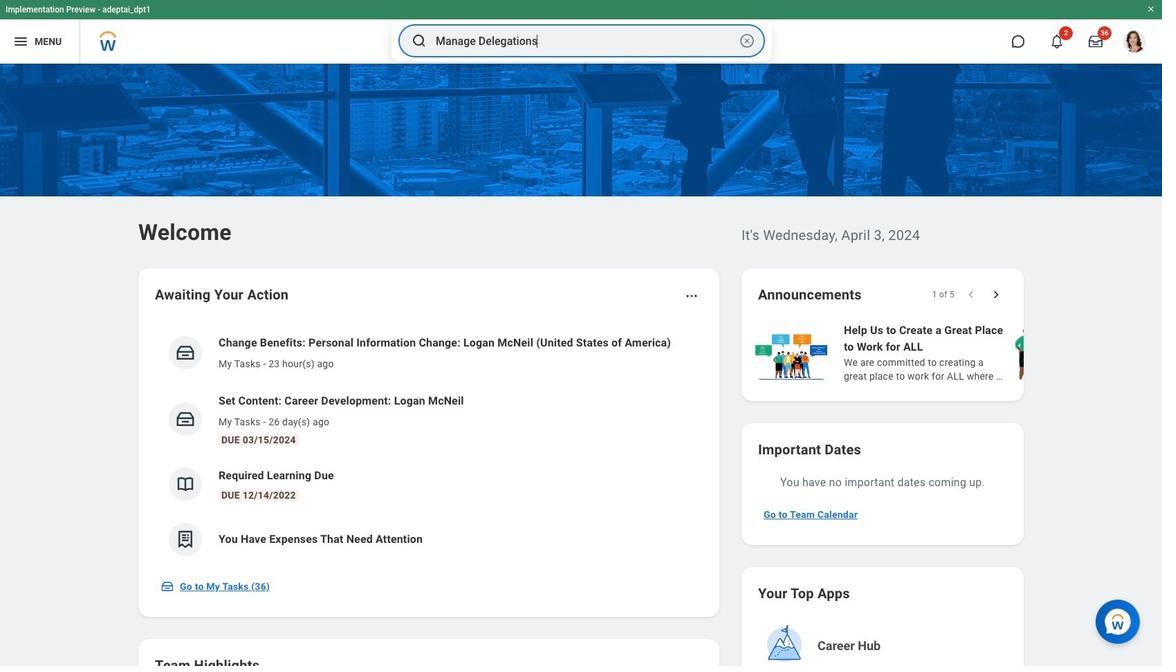 Task type: vqa. For each thing, say whether or not it's contained in the screenshot.
Worker
no



Task type: describe. For each thing, give the bounding box(es) containing it.
x circle image
[[739, 33, 756, 49]]

close environment banner image
[[1147, 5, 1155, 13]]

1 horizontal spatial inbox image
[[175, 409, 196, 430]]

inbox large image
[[1089, 35, 1103, 48]]

dashboard expenses image
[[175, 529, 196, 550]]

related actions image
[[685, 289, 699, 303]]

profile logan mcneil image
[[1124, 30, 1146, 55]]

book open image
[[175, 474, 196, 495]]

notifications large image
[[1050, 35, 1064, 48]]

search image
[[411, 33, 428, 49]]



Task type: locate. For each thing, give the bounding box(es) containing it.
status
[[932, 289, 955, 300]]

inbox image
[[175, 409, 196, 430], [161, 580, 174, 594]]

0 horizontal spatial inbox image
[[161, 580, 174, 594]]

Search Workday  search field
[[436, 26, 736, 56]]

None search field
[[392, 20, 772, 62]]

0 vertical spatial inbox image
[[175, 409, 196, 430]]

justify image
[[12, 33, 29, 50]]

0 horizontal spatial list
[[155, 324, 703, 567]]

banner
[[0, 0, 1162, 64]]

chevron right small image
[[989, 288, 1003, 302]]

inbox image
[[175, 342, 196, 363]]

1 vertical spatial inbox image
[[161, 580, 174, 594]]

chevron left small image
[[965, 288, 978, 302]]

1 horizontal spatial list
[[753, 321, 1162, 385]]

list
[[753, 321, 1162, 385], [155, 324, 703, 567]]

main content
[[0, 64, 1162, 666]]



